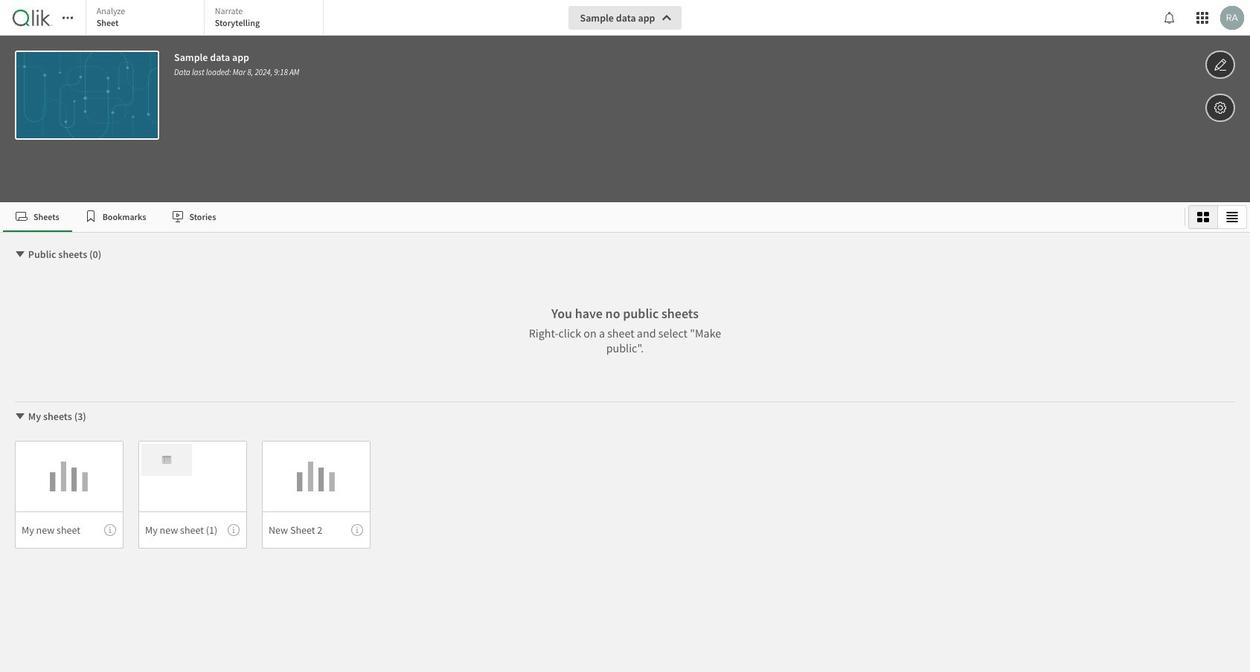 Task type: locate. For each thing, give the bounding box(es) containing it.
tooltip inside "new sheet 2 sheet is selected. press the spacebar or enter key to open new sheet 2 sheet. use the right and left arrow keys to navigate." element
[[351, 525, 363, 537]]

0 horizontal spatial menu item
[[15, 512, 124, 549]]

1 horizontal spatial menu item
[[138, 512, 247, 549]]

1 vertical spatial collapse image
[[14, 411, 26, 423]]

new sheet 2 sheet is selected. press the spacebar or enter key to open new sheet 2 sheet. use the right and left arrow keys to navigate. element
[[262, 441, 371, 549]]

1 menu item from the left
[[15, 512, 124, 549]]

collapse image
[[14, 249, 26, 261], [14, 411, 26, 423]]

application
[[0, 0, 1250, 673]]

tooltip
[[104, 525, 116, 537], [228, 525, 240, 537], [351, 525, 363, 537]]

0 vertical spatial tab list
[[85, 0, 327, 37]]

my new sheet sheet is selected. press the spacebar or enter key to open my new sheet sheet. use the right and left arrow keys to navigate. element
[[15, 441, 124, 549]]

menu item for "new sheet 2 sheet is selected. press the spacebar or enter key to open new sheet 2 sheet. use the right and left arrow keys to navigate." element
[[262, 512, 371, 549]]

0 horizontal spatial tooltip
[[104, 525, 116, 537]]

group
[[1189, 205, 1247, 229]]

2 horizontal spatial tooltip
[[351, 525, 363, 537]]

3 tooltip from the left
[[351, 525, 363, 537]]

ruby anderson image
[[1221, 6, 1245, 30]]

my new sheet (1) sheet is selected. press the spacebar or enter key to open my new sheet (1) sheet. use the right and left arrow keys to navigate. element
[[138, 441, 247, 549]]

tab list
[[85, 0, 327, 37], [3, 202, 1179, 232]]

2 horizontal spatial menu item
[[262, 512, 371, 549]]

1 tooltip from the left
[[104, 525, 116, 537]]

2 menu item from the left
[[138, 512, 247, 549]]

menu item
[[15, 512, 124, 549], [138, 512, 247, 549], [262, 512, 371, 549]]

tooltip inside my new sheet sheet is selected. press the spacebar or enter key to open my new sheet sheet. use the right and left arrow keys to navigate. element
[[104, 525, 116, 537]]

edit image
[[1214, 56, 1227, 74]]

0 vertical spatial collapse image
[[14, 249, 26, 261]]

app options image
[[1214, 99, 1227, 117]]

3 menu item from the left
[[262, 512, 371, 549]]

toolbar
[[0, 0, 1250, 202]]

tooltip for menu item for "new sheet 2 sheet is selected. press the spacebar or enter key to open new sheet 2 sheet. use the right and left arrow keys to navigate." element
[[351, 525, 363, 537]]

1 horizontal spatial tooltip
[[228, 525, 240, 537]]

tooltip inside my new sheet (1) sheet is selected. press the spacebar or enter key to open my new sheet (1) sheet. use the right and left arrow keys to navigate. element
[[228, 525, 240, 537]]

2 tooltip from the left
[[228, 525, 240, 537]]



Task type: vqa. For each thing, say whether or not it's contained in the screenshot.
bottom Move collection image
no



Task type: describe. For each thing, give the bounding box(es) containing it.
2 collapse image from the top
[[14, 411, 26, 423]]

list view image
[[1227, 211, 1239, 223]]

tooltip for my new sheet (1) sheet is selected. press the spacebar or enter key to open my new sheet (1) sheet. use the right and left arrow keys to navigate. element menu item
[[228, 525, 240, 537]]

menu item for my new sheet (1) sheet is selected. press the spacebar or enter key to open my new sheet (1) sheet. use the right and left arrow keys to navigate. element
[[138, 512, 247, 549]]

1 collapse image from the top
[[14, 249, 26, 261]]

tooltip for menu item associated with my new sheet sheet is selected. press the spacebar or enter key to open my new sheet sheet. use the right and left arrow keys to navigate. element
[[104, 525, 116, 537]]

grid view image
[[1198, 211, 1210, 223]]

menu item for my new sheet sheet is selected. press the spacebar or enter key to open my new sheet sheet. use the right and left arrow keys to navigate. element
[[15, 512, 124, 549]]

1 vertical spatial tab list
[[3, 202, 1179, 232]]



